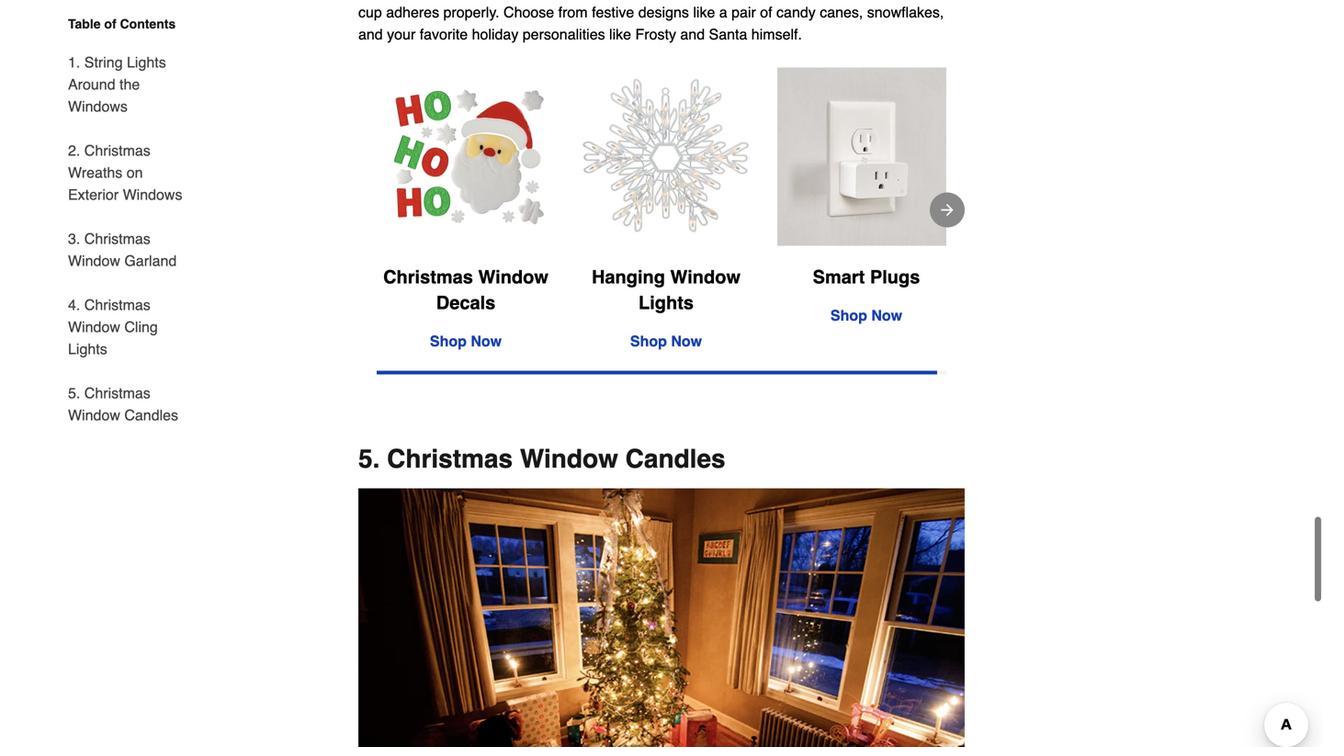 Task type: vqa. For each thing, say whether or not it's contained in the screenshot.
5.
yes



Task type: locate. For each thing, give the bounding box(es) containing it.
5. christmas window candles
[[68, 385, 178, 424], [358, 444, 726, 474]]

shop now for smart
[[831, 307, 902, 324]]

shop down smart
[[831, 307, 867, 324]]

1. string lights around the windows
[[68, 54, 166, 115]]

4. christmas window cling lights link
[[68, 283, 191, 371]]

0 vertical spatial lights
[[127, 54, 166, 71]]

1. string lights around the windows link
[[68, 40, 191, 129]]

shop down hanging window lights
[[630, 333, 667, 350]]

wreaths
[[68, 164, 122, 181]]

contents
[[120, 17, 176, 31]]

christmas for 5. christmas window candles "link"
[[84, 385, 151, 402]]

0 horizontal spatial candles
[[124, 407, 178, 424]]

christmas inside 3. christmas window garland
[[84, 230, 151, 247]]

1 horizontal spatial shop
[[630, 333, 667, 350]]

christmas
[[84, 142, 151, 159], [84, 230, 151, 247], [383, 266, 473, 288], [84, 296, 151, 313], [84, 385, 151, 402], [387, 444, 513, 474]]

1 horizontal spatial lights
[[127, 54, 166, 71]]

0 horizontal spatial 5. christmas window candles
[[68, 385, 178, 424]]

christmas inside "4. christmas window cling lights"
[[84, 296, 151, 313]]

around
[[68, 76, 115, 93]]

now for smart
[[871, 307, 902, 324]]

christmas for 2. christmas wreaths on exterior windows link on the top left of page
[[84, 142, 151, 159]]

shop now for christmas
[[430, 333, 502, 350]]

shop now down smart plugs
[[831, 307, 902, 324]]

arrow right image
[[938, 201, 957, 219]]

now
[[871, 307, 902, 324], [471, 333, 502, 350], [671, 333, 702, 350]]

0 vertical spatial 5.
[[68, 385, 80, 402]]

5.
[[68, 385, 80, 402], [358, 444, 380, 474]]

2 horizontal spatial lights
[[639, 292, 694, 313]]

0 vertical spatial candles
[[124, 407, 178, 424]]

windows inside "2. christmas wreaths on exterior windows"
[[123, 186, 182, 203]]

3.
[[68, 230, 80, 247]]

smart plugs
[[813, 266, 920, 288]]

on
[[127, 164, 143, 181]]

exterior
[[68, 186, 119, 203]]

1 vertical spatial 5.
[[358, 444, 380, 474]]

2 vertical spatial lights
[[68, 340, 107, 357]]

a hanging snowflake light. image
[[577, 68, 755, 246]]

2.
[[68, 142, 80, 159]]

2 horizontal spatial shop now link
[[831, 307, 902, 324]]

0 horizontal spatial now
[[471, 333, 502, 350]]

now down 'plugs'
[[871, 307, 902, 324]]

1 vertical spatial lights
[[639, 292, 694, 313]]

plugs
[[870, 266, 920, 288]]

christmas inside 5. christmas window candles
[[84, 385, 151, 402]]

1 horizontal spatial 5.
[[358, 444, 380, 474]]

scrollbar
[[377, 371, 937, 374]]

1.
[[68, 54, 80, 71]]

hanging window lights
[[592, 266, 741, 313]]

0 horizontal spatial shop now
[[430, 333, 502, 350]]

christmas inside "2. christmas wreaths on exterior windows"
[[84, 142, 151, 159]]

4.
[[68, 296, 80, 313]]

lights
[[127, 54, 166, 71], [639, 292, 694, 313], [68, 340, 107, 357]]

candles
[[124, 407, 178, 424], [625, 444, 726, 474]]

shop now
[[831, 307, 902, 324], [430, 333, 502, 350], [630, 333, 702, 350]]

1 horizontal spatial now
[[671, 333, 702, 350]]

christmas window decals
[[383, 266, 548, 313]]

1 horizontal spatial shop now
[[630, 333, 702, 350]]

shop now down hanging window lights
[[630, 333, 702, 350]]

lights up the the
[[127, 54, 166, 71]]

3. christmas window garland
[[68, 230, 177, 269]]

lights down hanging
[[639, 292, 694, 313]]

shop now link down smart plugs
[[831, 307, 902, 324]]

shop for hanging
[[630, 333, 667, 350]]

shop now link for hanging
[[630, 333, 702, 350]]

shop
[[831, 307, 867, 324], [430, 333, 467, 350], [630, 333, 667, 350]]

windows down 'on'
[[123, 186, 182, 203]]

0 horizontal spatial lights
[[68, 340, 107, 357]]

lights down '4.'
[[68, 340, 107, 357]]

2 horizontal spatial shop
[[831, 307, 867, 324]]

windows inside 1. string lights around the windows
[[68, 98, 128, 115]]

now down hanging window lights
[[671, 333, 702, 350]]

1 horizontal spatial shop now link
[[630, 333, 702, 350]]

0 horizontal spatial shop now link
[[430, 333, 502, 350]]

the
[[119, 76, 140, 93]]

2. christmas wreaths on exterior windows
[[68, 142, 182, 203]]

shop now link down hanging window lights
[[630, 333, 702, 350]]

1 horizontal spatial candles
[[625, 444, 726, 474]]

1 vertical spatial candles
[[625, 444, 726, 474]]

shop now link
[[831, 307, 902, 324], [430, 333, 502, 350], [630, 333, 702, 350]]

0 vertical spatial 5. christmas window candles
[[68, 385, 178, 424]]

shop down "decals"
[[430, 333, 467, 350]]

window inside 'christmas window decals'
[[478, 266, 548, 288]]

window
[[68, 252, 120, 269], [478, 266, 548, 288], [670, 266, 741, 288], [68, 318, 120, 335], [68, 407, 120, 424], [520, 444, 618, 474]]

2 horizontal spatial now
[[871, 307, 902, 324]]

5. inside "link"
[[68, 385, 80, 402]]

0 vertical spatial windows
[[68, 98, 128, 115]]

window inside "4. christmas window cling lights"
[[68, 318, 120, 335]]

1 vertical spatial windows
[[123, 186, 182, 203]]

windows down around
[[68, 98, 128, 115]]

4. christmas window cling lights
[[68, 296, 158, 357]]

table of contents
[[68, 17, 176, 31]]

3. christmas window garland link
[[68, 217, 191, 283]]

shop now link down "decals"
[[430, 333, 502, 350]]

5. christmas window candles link
[[68, 371, 191, 426]]

shop now down "decals"
[[430, 333, 502, 350]]

2 horizontal spatial shop now
[[831, 307, 902, 324]]

of
[[104, 17, 116, 31]]

lights inside hanging window lights
[[639, 292, 694, 313]]

lights for string
[[127, 54, 166, 71]]

windows
[[68, 98, 128, 115], [123, 186, 182, 203]]

0 horizontal spatial shop
[[430, 333, 467, 350]]

0 horizontal spatial 5.
[[68, 385, 80, 402]]

windows for around
[[68, 98, 128, 115]]

1 horizontal spatial 5. christmas window candles
[[358, 444, 726, 474]]

now down "decals"
[[471, 333, 502, 350]]

lights for window
[[639, 292, 694, 313]]

lights inside 1. string lights around the windows
[[127, 54, 166, 71]]

windows for on
[[123, 186, 182, 203]]



Task type: describe. For each thing, give the bounding box(es) containing it.
1 vertical spatial 5. christmas window candles
[[358, 444, 726, 474]]

hanging
[[592, 266, 665, 288]]

window inside 5. christmas window candles
[[68, 407, 120, 424]]

now for christmas
[[471, 333, 502, 350]]

shop for christmas
[[430, 333, 467, 350]]

2. christmas wreaths on exterior windows link
[[68, 129, 191, 217]]

window inside hanging window lights
[[670, 266, 741, 288]]

shop now for hanging
[[630, 333, 702, 350]]

a wi-fi-enabled outlet plugged into a wall outlet. image
[[777, 68, 956, 246]]

lights inside "4. christmas window cling lights"
[[68, 340, 107, 357]]

smart
[[813, 266, 865, 288]]

table
[[68, 17, 101, 31]]

string
[[84, 54, 123, 71]]

window inside 3. christmas window garland
[[68, 252, 120, 269]]

candles inside "link"
[[124, 407, 178, 424]]

decals
[[436, 292, 495, 313]]

shop now link for christmas
[[430, 333, 502, 350]]

garland
[[124, 252, 177, 269]]

christmas inside 'christmas window decals'
[[383, 266, 473, 288]]

shop for smart
[[831, 307, 867, 324]]

table of contents element
[[53, 15, 191, 426]]

a set of santa themed gel window clings. image
[[377, 68, 555, 246]]

cling
[[124, 318, 158, 335]]

now for hanging
[[671, 333, 702, 350]]

shop now link for smart
[[831, 307, 902, 324]]

christmas for '4. christmas window cling lights' link
[[84, 296, 151, 313]]

5. christmas window candles inside "link"
[[68, 385, 178, 424]]

christmas for 3. christmas window garland link
[[84, 230, 151, 247]]

a christmas tree with lights, gifts and other holiday decor. image
[[358, 488, 965, 747]]



